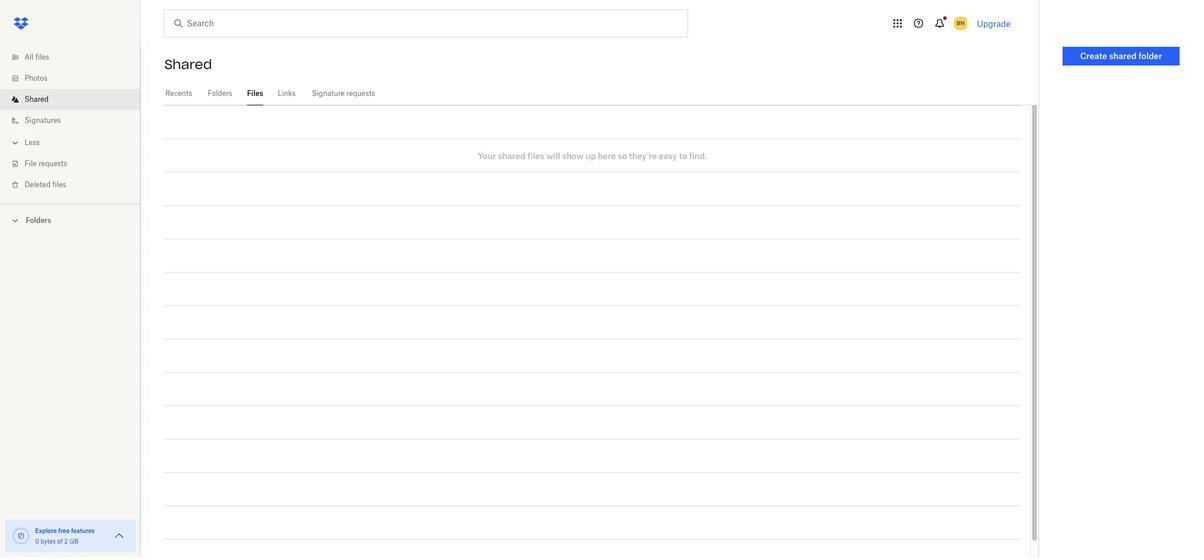 Task type: describe. For each thing, give the bounding box(es) containing it.
signature requests
[[312, 89, 375, 98]]

bn
[[957, 19, 965, 27]]

file
[[25, 159, 37, 168]]

shared for create
[[1109, 51, 1137, 61]]

files for all files
[[35, 53, 49, 61]]

Search text field
[[187, 17, 664, 30]]

explore free features 0 bytes of 2 gb
[[35, 527, 95, 545]]

requests for file requests
[[39, 159, 67, 168]]

files for deleted files
[[52, 180, 66, 189]]

less image
[[9, 137, 21, 149]]

explore
[[35, 527, 57, 534]]

features
[[71, 527, 95, 534]]

shared list item
[[0, 89, 140, 110]]

links link
[[277, 82, 296, 104]]

2
[[64, 538, 68, 545]]

all files
[[25, 53, 49, 61]]

folders inside button
[[26, 216, 51, 225]]

deleted files link
[[9, 174, 140, 195]]

here
[[598, 151, 616, 161]]

photos link
[[9, 68, 140, 89]]

links
[[278, 89, 296, 98]]

photos
[[25, 74, 47, 83]]

create
[[1080, 51, 1107, 61]]

easy
[[659, 151, 677, 161]]

your shared files will show up here so they're easy to find.
[[478, 151, 707, 161]]

file requests
[[25, 159, 67, 168]]

they're
[[629, 151, 657, 161]]

less
[[25, 138, 40, 147]]

requests for signature requests
[[347, 89, 375, 98]]

up
[[586, 151, 596, 161]]

signatures link
[[9, 110, 140, 131]]

recents link
[[164, 82, 193, 104]]

0 vertical spatial shared
[[164, 56, 212, 73]]

gb
[[69, 538, 79, 545]]

recents
[[165, 89, 192, 98]]

all
[[25, 53, 34, 61]]

signature requests link
[[310, 82, 377, 104]]



Task type: locate. For each thing, give the bounding box(es) containing it.
0 horizontal spatial shared
[[25, 95, 49, 104]]

1 horizontal spatial requests
[[347, 89, 375, 98]]

tab list
[[164, 82, 1039, 105]]

to
[[679, 151, 687, 161]]

requests right "file"
[[39, 159, 67, 168]]

files left will
[[528, 151, 544, 161]]

create shared folder
[[1080, 51, 1162, 61]]

folders left files
[[208, 89, 232, 98]]

shared inside button
[[1109, 51, 1137, 61]]

dropbox image
[[9, 12, 33, 35]]

signature
[[312, 89, 345, 98]]

2 horizontal spatial files
[[528, 151, 544, 161]]

shared up recents link
[[164, 56, 212, 73]]

folders button
[[0, 211, 140, 229]]

shared right "your"
[[498, 151, 526, 161]]

all files link
[[9, 47, 140, 68]]

0 vertical spatial requests
[[347, 89, 375, 98]]

requests
[[347, 89, 375, 98], [39, 159, 67, 168]]

files inside 'link'
[[35, 53, 49, 61]]

1 vertical spatial folders
[[26, 216, 51, 225]]

shared down photos
[[25, 95, 49, 104]]

files
[[35, 53, 49, 61], [528, 151, 544, 161], [52, 180, 66, 189]]

2 vertical spatial files
[[52, 180, 66, 189]]

1 vertical spatial requests
[[39, 159, 67, 168]]

your
[[478, 151, 496, 161]]

folders
[[208, 89, 232, 98], [26, 216, 51, 225]]

deleted files
[[25, 180, 66, 189]]

shared inside shared link
[[25, 95, 49, 104]]

bytes
[[41, 538, 56, 545]]

1 vertical spatial shared
[[25, 95, 49, 104]]

1 horizontal spatial shared
[[1109, 51, 1137, 61]]

1 horizontal spatial files
[[52, 180, 66, 189]]

1 horizontal spatial folders
[[208, 89, 232, 98]]

file requests link
[[9, 153, 140, 174]]

signatures
[[25, 116, 61, 125]]

shared for your
[[498, 151, 526, 161]]

list containing all files
[[0, 40, 140, 204]]

files right all
[[35, 53, 49, 61]]

0 horizontal spatial requests
[[39, 159, 67, 168]]

1 vertical spatial files
[[528, 151, 544, 161]]

1 vertical spatial shared
[[498, 151, 526, 161]]

0 vertical spatial shared
[[1109, 51, 1137, 61]]

files right deleted
[[52, 180, 66, 189]]

free
[[58, 527, 70, 534]]

0 vertical spatial folders
[[208, 89, 232, 98]]

create shared folder button
[[1063, 47, 1180, 66]]

list
[[0, 40, 140, 204]]

shared
[[1109, 51, 1137, 61], [498, 151, 526, 161]]

folder
[[1139, 51, 1162, 61]]

upgrade
[[977, 18, 1011, 28]]

requests right signature
[[347, 89, 375, 98]]

so
[[618, 151, 627, 161]]

folders down deleted
[[26, 216, 51, 225]]

0
[[35, 538, 39, 545]]

of
[[57, 538, 63, 545]]

shared
[[164, 56, 212, 73], [25, 95, 49, 104]]

0 horizontal spatial folders
[[26, 216, 51, 225]]

deleted
[[25, 180, 51, 189]]

0 horizontal spatial shared
[[498, 151, 526, 161]]

shared left folder
[[1109, 51, 1137, 61]]

bn button
[[951, 14, 970, 33]]

folders link
[[207, 82, 233, 104]]

files link
[[247, 82, 263, 104]]

quota usage element
[[12, 527, 30, 545]]

shared link
[[9, 89, 140, 110]]

upgrade link
[[977, 18, 1011, 28]]

find.
[[689, 151, 707, 161]]

0 horizontal spatial files
[[35, 53, 49, 61]]

will
[[546, 151, 561, 161]]

0 vertical spatial files
[[35, 53, 49, 61]]

tab list containing recents
[[164, 82, 1039, 105]]

show
[[562, 151, 584, 161]]

files
[[247, 89, 263, 98]]

1 horizontal spatial shared
[[164, 56, 212, 73]]



Task type: vqa. For each thing, say whether or not it's contained in the screenshot.
Control
no



